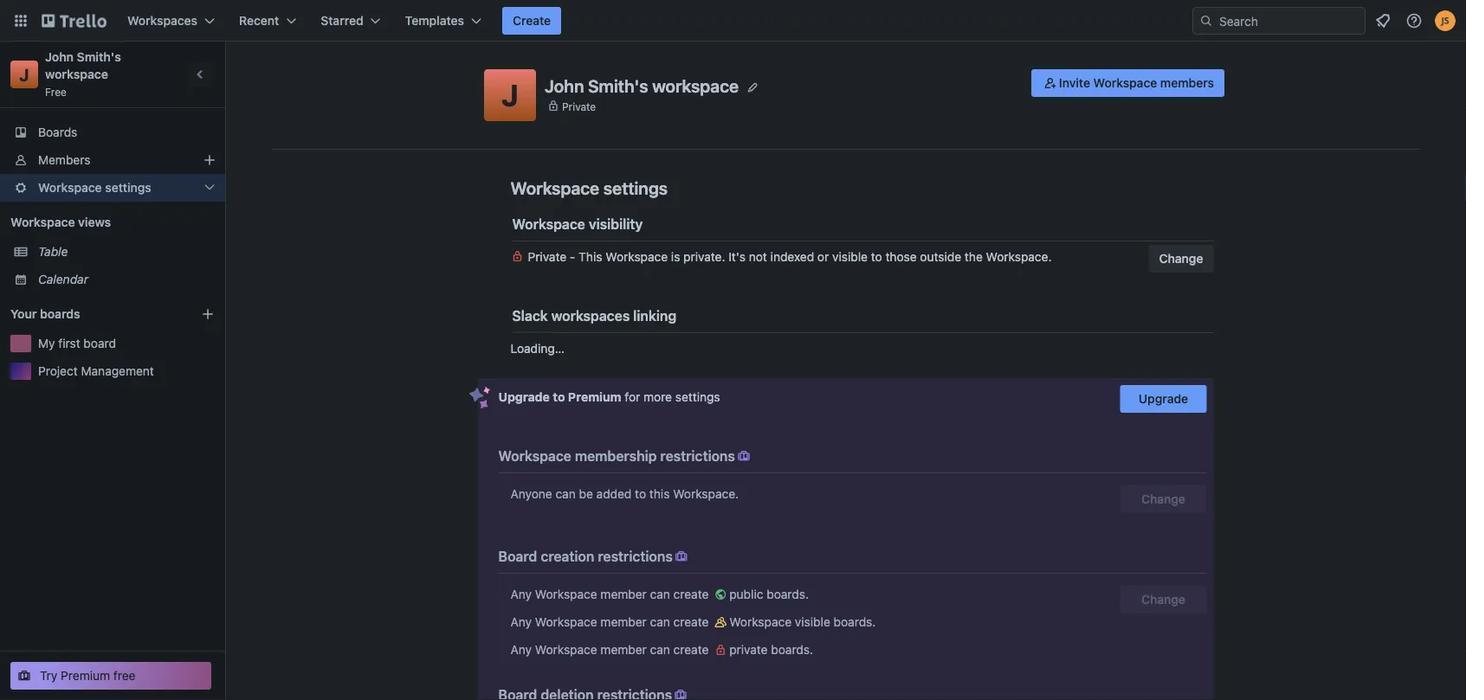 Task type: describe. For each thing, give the bounding box(es) containing it.
j for j link
[[19, 64, 29, 84]]

change for the top change button
[[1160, 252, 1204, 266]]

project
[[38, 364, 78, 379]]

1 vertical spatial change button
[[1120, 486, 1207, 514]]

any workspace member can create for private boards.
[[511, 643, 712, 657]]

workspace settings button
[[0, 174, 225, 202]]

invite
[[1059, 76, 1091, 90]]

any workspace member can create for workspace visible boards.
[[511, 615, 712, 630]]

upgrade for upgrade
[[1139, 392, 1189, 406]]

management
[[81, 364, 154, 379]]

private boards.
[[730, 643, 813, 657]]

1 horizontal spatial workspace settings
[[511, 178, 668, 198]]

upgrade to premium for more settings
[[499, 390, 720, 405]]

visibility
[[589, 216, 643, 233]]

this
[[579, 250, 602, 264]]

my first board
[[38, 337, 116, 351]]

1 vertical spatial boards.
[[834, 615, 876, 630]]

project management
[[38, 364, 154, 379]]

add board image
[[201, 308, 215, 321]]

0 notifications image
[[1373, 10, 1394, 31]]

workspaces
[[551, 308, 630, 324]]

2 horizontal spatial settings
[[675, 390, 720, 405]]

loading…
[[511, 342, 565, 356]]

added
[[597, 487, 632, 502]]

1 horizontal spatial sm image
[[712, 586, 730, 604]]

workspace visibility
[[512, 216, 643, 233]]

invite workspace members
[[1059, 76, 1214, 90]]

can for private boards.
[[650, 643, 670, 657]]

0 horizontal spatial workspace.
[[673, 487, 739, 502]]

settings inside dropdown button
[[105, 181, 151, 195]]

2 vertical spatial change
[[1142, 593, 1186, 607]]

john smith's workspace
[[545, 76, 739, 96]]

upgrade for upgrade to premium for more settings
[[499, 390, 550, 405]]

workspace for john smith's workspace free
[[45, 67, 108, 81]]

workspace visible boards.
[[730, 615, 876, 630]]

recent
[[239, 13, 279, 28]]

workspace for john smith's workspace
[[652, 76, 739, 96]]

primary element
[[0, 0, 1467, 42]]

any for private boards.
[[511, 643, 532, 657]]

open information menu image
[[1406, 12, 1423, 29]]

workspace inside dropdown button
[[38, 181, 102, 195]]

j button
[[484, 69, 536, 121]]

1 vertical spatial to
[[553, 390, 565, 405]]

starred
[[321, 13, 364, 28]]

this
[[650, 487, 670, 502]]

member for private boards.
[[601, 643, 647, 657]]

anyone
[[511, 487, 552, 502]]

for
[[625, 390, 640, 405]]

john for john smith's workspace
[[545, 76, 584, 96]]

table link
[[38, 243, 215, 261]]

recent button
[[229, 7, 307, 35]]

Search field
[[1214, 8, 1365, 34]]

slack workspaces linking
[[512, 308, 677, 324]]

1 horizontal spatial visible
[[832, 250, 868, 264]]

0 horizontal spatial sm image
[[673, 548, 690, 566]]

create for workspace visible boards.
[[674, 615, 709, 630]]

starred button
[[310, 7, 391, 35]]

boards
[[40, 307, 80, 321]]

workspace inside button
[[1094, 76, 1158, 90]]

templates button
[[395, 7, 492, 35]]

1 horizontal spatial settings
[[604, 178, 668, 198]]

public boards.
[[730, 588, 809, 602]]

can for workspace visible boards.
[[650, 615, 670, 630]]

boards link
[[0, 119, 225, 146]]

workspace views
[[10, 215, 111, 230]]

1 horizontal spatial workspace.
[[986, 250, 1052, 264]]

any for workspace visible boards.
[[511, 615, 532, 630]]

restrictions for board creation restrictions
[[598, 549, 673, 565]]

public
[[730, 588, 764, 602]]

john smith (johnsmith38824343) image
[[1435, 10, 1456, 31]]

first
[[58, 337, 80, 351]]

0 horizontal spatial visible
[[795, 615, 831, 630]]

slack
[[512, 308, 548, 324]]

change link
[[1120, 586, 1207, 614]]

private for private
[[562, 100, 596, 112]]

workspaces
[[127, 13, 198, 28]]

or
[[818, 250, 829, 264]]

0 vertical spatial to
[[871, 250, 882, 264]]

free
[[113, 669, 136, 683]]

views
[[78, 215, 111, 230]]

j link
[[10, 61, 38, 88]]

membership
[[575, 448, 657, 465]]

2 vertical spatial to
[[635, 487, 646, 502]]

boards. for private boards.
[[771, 643, 813, 657]]



Task type: vqa. For each thing, say whether or not it's contained in the screenshot.
Workspace visibility
yes



Task type: locate. For each thing, give the bounding box(es) containing it.
2 vertical spatial member
[[601, 643, 647, 657]]

to
[[871, 250, 882, 264], [553, 390, 565, 405], [635, 487, 646, 502]]

j for j button
[[502, 77, 519, 113]]

0 horizontal spatial j
[[19, 64, 29, 84]]

workspaces button
[[117, 7, 225, 35]]

2 any from the top
[[511, 615, 532, 630]]

your boards
[[10, 307, 80, 321]]

your
[[10, 307, 37, 321]]

workspace.
[[986, 250, 1052, 264], [673, 487, 739, 502]]

sm image
[[673, 548, 690, 566], [712, 586, 730, 604]]

private
[[730, 643, 768, 657]]

private down the john smith's workspace
[[562, 100, 596, 112]]

workspace. right the
[[986, 250, 1052, 264]]

try
[[40, 669, 58, 683]]

any workspace member can create for public boards.
[[511, 588, 712, 602]]

sm image down anyone can be added to this workspace.
[[673, 548, 690, 566]]

board
[[499, 549, 537, 565]]

1 horizontal spatial john
[[545, 76, 584, 96]]

1 vertical spatial change
[[1142, 492, 1186, 507]]

0 vertical spatial boards.
[[767, 588, 809, 602]]

change button
[[1149, 245, 1214, 273], [1120, 486, 1207, 514]]

j
[[19, 64, 29, 84], [502, 77, 519, 113]]

1 horizontal spatial j
[[502, 77, 519, 113]]

1 vertical spatial sm image
[[712, 586, 730, 604]]

0 vertical spatial create
[[674, 588, 709, 602]]

john for john smith's workspace free
[[45, 50, 74, 64]]

it's
[[729, 250, 746, 264]]

premium inside try premium free 'button'
[[61, 669, 110, 683]]

workspace settings
[[511, 178, 668, 198], [38, 181, 151, 195]]

john smith's workspace link
[[45, 50, 124, 81]]

0 horizontal spatial settings
[[105, 181, 151, 195]]

workspace inside john smith's workspace free
[[45, 67, 108, 81]]

settings up visibility
[[604, 178, 668, 198]]

2 any workspace member can create from the top
[[511, 615, 712, 630]]

restrictions up this
[[660, 448, 735, 465]]

my first board link
[[38, 335, 215, 353]]

john right j button
[[545, 76, 584, 96]]

upgrade
[[499, 390, 550, 405], [1139, 392, 1189, 406]]

3 create from the top
[[674, 643, 709, 657]]

free
[[45, 86, 67, 98]]

0 vertical spatial any
[[511, 588, 532, 602]]

0 horizontal spatial smith's
[[77, 50, 121, 64]]

-
[[570, 250, 576, 264]]

private left -
[[528, 250, 567, 264]]

private.
[[684, 250, 725, 264]]

members link
[[0, 146, 225, 174]]

smith's inside john smith's workspace free
[[77, 50, 121, 64]]

0 horizontal spatial workspace settings
[[38, 181, 151, 195]]

boards.
[[767, 588, 809, 602], [834, 615, 876, 630], [771, 643, 813, 657]]

premium
[[568, 390, 622, 405], [61, 669, 110, 683]]

calendar link
[[38, 271, 215, 288]]

visible
[[832, 250, 868, 264], [795, 615, 831, 630]]

private - this workspace is private. it's not indexed or visible to those outside the workspace.
[[528, 250, 1052, 264]]

upgrade button
[[1120, 385, 1207, 413]]

0 vertical spatial sm image
[[673, 548, 690, 566]]

calendar
[[38, 272, 88, 287]]

more
[[644, 390, 672, 405]]

can for public boards.
[[650, 588, 670, 602]]

member for public boards.
[[601, 588, 647, 602]]

1 member from the top
[[601, 588, 647, 602]]

creation
[[541, 549, 595, 565]]

any
[[511, 588, 532, 602], [511, 615, 532, 630], [511, 643, 532, 657]]

0 vertical spatial restrictions
[[660, 448, 735, 465]]

is
[[671, 250, 680, 264]]

2 horizontal spatial to
[[871, 250, 882, 264]]

1 vertical spatial member
[[601, 615, 647, 630]]

settings right more
[[675, 390, 720, 405]]

0 vertical spatial change
[[1160, 252, 1204, 266]]

0 vertical spatial john
[[45, 50, 74, 64]]

j down create button
[[502, 77, 519, 113]]

0 horizontal spatial to
[[553, 390, 565, 405]]

create for public boards.
[[674, 588, 709, 602]]

outside
[[920, 250, 962, 264]]

0 vertical spatial smith's
[[77, 50, 121, 64]]

templates
[[405, 13, 464, 28]]

premium right try
[[61, 669, 110, 683]]

workspace
[[45, 67, 108, 81], [652, 76, 739, 96]]

0 horizontal spatial upgrade
[[499, 390, 550, 405]]

0 vertical spatial visible
[[832, 250, 868, 264]]

1 horizontal spatial to
[[635, 487, 646, 502]]

3 any workspace member can create from the top
[[511, 643, 712, 657]]

1 horizontal spatial smith's
[[588, 76, 649, 96]]

workspace settings down members link at left top
[[38, 181, 151, 195]]

0 horizontal spatial john
[[45, 50, 74, 64]]

smith's
[[77, 50, 121, 64], [588, 76, 649, 96]]

1 horizontal spatial premium
[[568, 390, 622, 405]]

those
[[886, 250, 917, 264]]

0 vertical spatial premium
[[568, 390, 622, 405]]

board creation restrictions
[[499, 549, 673, 565]]

my
[[38, 337, 55, 351]]

invite workspace members button
[[1032, 69, 1225, 97]]

can
[[556, 487, 576, 502], [650, 588, 670, 602], [650, 615, 670, 630], [650, 643, 670, 657]]

1 vertical spatial workspace.
[[673, 487, 739, 502]]

member
[[601, 588, 647, 602], [601, 615, 647, 630], [601, 643, 647, 657]]

settings
[[604, 178, 668, 198], [105, 181, 151, 195], [675, 390, 720, 405]]

be
[[579, 487, 593, 502]]

1 horizontal spatial upgrade
[[1139, 392, 1189, 406]]

back to home image
[[42, 7, 107, 35]]

3 member from the top
[[601, 643, 647, 657]]

0 vertical spatial change button
[[1149, 245, 1214, 273]]

0 vertical spatial any workspace member can create
[[511, 588, 712, 602]]

1 any workspace member can create from the top
[[511, 588, 712, 602]]

workspace down primary element
[[652, 76, 739, 96]]

boards
[[38, 125, 77, 139]]

0 vertical spatial private
[[562, 100, 596, 112]]

j left john smith's workspace free
[[19, 64, 29, 84]]

create for private boards.
[[674, 643, 709, 657]]

workspace settings up workspace visibility at the top left
[[511, 178, 668, 198]]

john
[[45, 50, 74, 64], [545, 76, 584, 96]]

workspace. right this
[[673, 487, 739, 502]]

change
[[1160, 252, 1204, 266], [1142, 492, 1186, 507], [1142, 593, 1186, 607]]

create
[[513, 13, 551, 28]]

1 vertical spatial any workspace member can create
[[511, 615, 712, 630]]

try premium free button
[[10, 663, 211, 690]]

boards. for public boards.
[[767, 588, 809, 602]]

0 vertical spatial workspace.
[[986, 250, 1052, 264]]

any workspace member can create
[[511, 588, 712, 602], [511, 615, 712, 630], [511, 643, 712, 657]]

1 vertical spatial create
[[674, 615, 709, 630]]

1 any from the top
[[511, 588, 532, 602]]

sparkle image
[[469, 387, 491, 410]]

sm image up private
[[712, 586, 730, 604]]

search image
[[1200, 14, 1214, 28]]

board
[[84, 337, 116, 351]]

to down the loading…
[[553, 390, 565, 405]]

the
[[965, 250, 983, 264]]

1 vertical spatial any
[[511, 615, 532, 630]]

2 vertical spatial any
[[511, 643, 532, 657]]

1 create from the top
[[674, 588, 709, 602]]

upgrade inside upgrade button
[[1139, 392, 1189, 406]]

to left those
[[871, 250, 882, 264]]

anyone can be added to this workspace.
[[511, 487, 739, 502]]

2 member from the top
[[601, 615, 647, 630]]

2 vertical spatial boards.
[[771, 643, 813, 657]]

private for private - this workspace is private. it's not indexed or visible to those outside the workspace.
[[528, 250, 567, 264]]

1 vertical spatial smith's
[[588, 76, 649, 96]]

1 vertical spatial visible
[[795, 615, 831, 630]]

linking
[[633, 308, 677, 324]]

members
[[38, 153, 91, 167]]

project management link
[[38, 363, 215, 380]]

1 vertical spatial john
[[545, 76, 584, 96]]

create
[[674, 588, 709, 602], [674, 615, 709, 630], [674, 643, 709, 657]]

to left this
[[635, 487, 646, 502]]

change for the bottommost change button
[[1142, 492, 1186, 507]]

visible up private boards.
[[795, 615, 831, 630]]

indexed
[[771, 250, 814, 264]]

restrictions
[[660, 448, 735, 465], [598, 549, 673, 565]]

workspace membership restrictions
[[499, 448, 735, 465]]

0 horizontal spatial workspace
[[45, 67, 108, 81]]

sm image inside invite workspace members button
[[1042, 74, 1059, 92]]

0 vertical spatial member
[[601, 588, 647, 602]]

workspace settings inside dropdown button
[[38, 181, 151, 195]]

2 vertical spatial create
[[674, 643, 709, 657]]

1 vertical spatial private
[[528, 250, 567, 264]]

2 create from the top
[[674, 615, 709, 630]]

premium left the for
[[568, 390, 622, 405]]

visible right or
[[832, 250, 868, 264]]

0 horizontal spatial premium
[[61, 669, 110, 683]]

2 vertical spatial any workspace member can create
[[511, 643, 712, 657]]

try premium free
[[40, 669, 136, 683]]

1 vertical spatial restrictions
[[598, 549, 673, 565]]

settings down members link at left top
[[105, 181, 151, 195]]

workspace
[[1094, 76, 1158, 90], [511, 178, 600, 198], [38, 181, 102, 195], [10, 215, 75, 230], [512, 216, 585, 233], [606, 250, 668, 264], [499, 448, 572, 465], [535, 588, 597, 602], [535, 615, 597, 630], [730, 615, 792, 630], [535, 643, 597, 657]]

any for public boards.
[[511, 588, 532, 602]]

smith's for john smith's workspace
[[588, 76, 649, 96]]

1 horizontal spatial workspace
[[652, 76, 739, 96]]

table
[[38, 245, 68, 259]]

john smith's workspace free
[[45, 50, 124, 98]]

restrictions for workspace membership restrictions
[[660, 448, 735, 465]]

your boards with 2 items element
[[10, 304, 175, 325]]

workspace up free
[[45, 67, 108, 81]]

j inside button
[[502, 77, 519, 113]]

john inside john smith's workspace free
[[45, 50, 74, 64]]

john up free
[[45, 50, 74, 64]]

smith's for john smith's workspace free
[[77, 50, 121, 64]]

create button
[[502, 7, 561, 35]]

members
[[1161, 76, 1214, 90]]

1 vertical spatial premium
[[61, 669, 110, 683]]

3 any from the top
[[511, 643, 532, 657]]

not
[[749, 250, 767, 264]]

member for workspace visible boards.
[[601, 615, 647, 630]]

workspace navigation collapse icon image
[[189, 62, 213, 87]]

restrictions down anyone can be added to this workspace.
[[598, 549, 673, 565]]

sm image
[[1042, 74, 1059, 92], [735, 448, 753, 465], [712, 614, 730, 631], [712, 642, 730, 659], [672, 687, 690, 701]]



